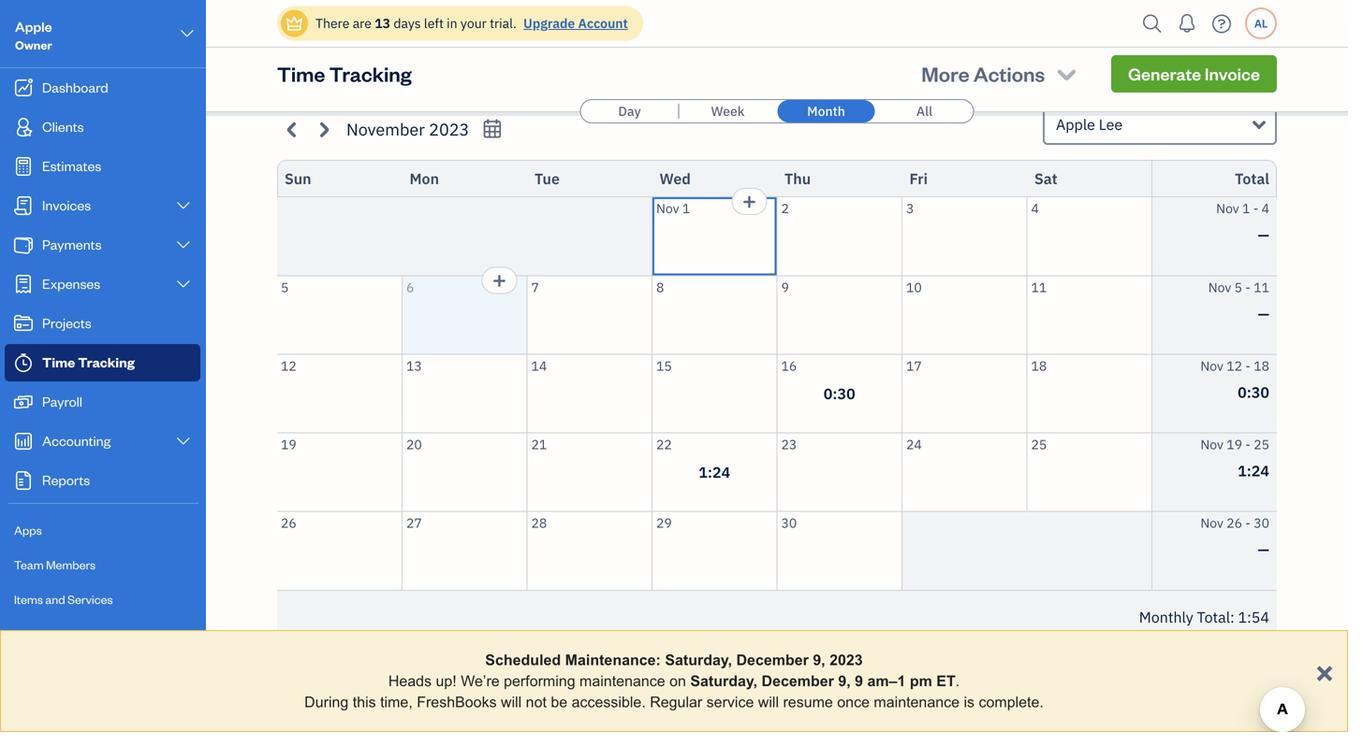 Task type: vqa. For each thing, say whether or not it's contained in the screenshot.
Clients
yes



Task type: locate. For each thing, give the bounding box(es) containing it.
12 down nov 5 - 11 —
[[1227, 358, 1242, 375]]

2 horizontal spatial 2023
[[830, 652, 863, 669]]

0 vertical spatial tracking
[[329, 60, 412, 87]]

23 button
[[777, 434, 901, 512]]

1 horizontal spatial 1:24
[[1238, 462, 1269, 481]]

1 horizontal spatial 11
[[1254, 279, 1269, 296]]

apple
[[15, 17, 52, 35], [1056, 115, 1095, 134]]

1 horizontal spatial 30
[[1254, 515, 1269, 532]]

nov for nov 19 - 25 1:24
[[1200, 436, 1223, 454]]

1 / from the left
[[379, 700, 384, 717]]

payment image
[[12, 236, 35, 255]]

status link
[[1224, 700, 1262, 717]]

team down wednesday,
[[292, 700, 324, 717]]

2 30 from the left
[[1254, 515, 1269, 532]]

project
[[657, 700, 699, 717]]

13 down 6 button
[[406, 358, 422, 375]]

chevron large down image up expenses link
[[175, 238, 192, 253]]

0:30 inside nov 12 - 18 0:30
[[1238, 383, 1269, 403]]

total left 1:54
[[1197, 608, 1230, 628]]

11 down 4 button
[[1031, 279, 1047, 296]]

0 horizontal spatial 1:24
[[699, 463, 730, 483]]

0 horizontal spatial 4
[[1031, 200, 1039, 217]]

0 horizontal spatial time
[[42, 353, 75, 371]]

time,
[[380, 694, 413, 711]]

month link
[[777, 100, 875, 123]]

2 will from the left
[[758, 694, 779, 711]]

nov down nov 1 - 4 —
[[1208, 279, 1231, 296]]

- inside nov 19 - 25 1:24
[[1245, 436, 1251, 454]]

chevron large down image for expenses
[[175, 277, 192, 292]]

0 horizontal spatial total
[[1197, 608, 1230, 628]]

nov inside nov 1 - 4 —
[[1216, 200, 1239, 217]]

chevron large down image for payments
[[175, 238, 192, 253]]

1 vertical spatial 9,
[[838, 673, 851, 690]]

chevron large down image inside expenses link
[[175, 277, 192, 292]]

tracking down are
[[329, 60, 412, 87]]

0 horizontal spatial 0:30
[[824, 384, 855, 404]]

1 horizontal spatial 4
[[1262, 200, 1269, 217]]

go to help image
[[1207, 10, 1237, 38]]

17
[[906, 358, 922, 375]]

nov down wed
[[656, 200, 679, 217]]

25
[[1031, 436, 1047, 454], [1254, 436, 1269, 454]]

timer image
[[12, 354, 35, 373]]

21 button
[[528, 434, 652, 512]]

1 25 from the left
[[1031, 436, 1047, 454]]

time right timer image
[[42, 353, 75, 371]]

nov for nov 12 - 18 0:30
[[1200, 358, 1223, 375]]

23
[[781, 436, 797, 454]]

12 inside nov 12 - 18 0:30
[[1227, 358, 1242, 375]]

1 18 from the left
[[1031, 358, 1047, 375]]

- inside nov 26 - 30 —
[[1245, 515, 1251, 532]]

9 inside scheduled maintenance: saturday, december 9, 2023 heads up! we're performing maintenance on saturday, december 9, 9 am–1 pm et . during this time, freshbooks will not be accessible. regular service will resume once maintenance is complete.
[[855, 673, 863, 690]]

9, up resume
[[813, 652, 825, 669]]

1 vertical spatial add a time entry image
[[492, 270, 507, 293]]

1 vertical spatial chevron large down image
[[175, 434, 192, 449]]

0 vertical spatial 13
[[375, 15, 390, 32]]

apple up owner
[[15, 17, 52, 35]]

1 horizontal spatial add a time entry image
[[742, 191, 757, 213]]

0 horizontal spatial 30
[[781, 515, 797, 532]]

1 26 from the left
[[281, 515, 297, 532]]

2023 inside scheduled maintenance: saturday, december 9, 2023 heads up! we're performing maintenance on saturday, december 9, 9 am–1 pm et . during this time, freshbooks will not be accessible. regular service will resume once maintenance is complete.
[[830, 652, 863, 669]]

1 horizontal spatial 19
[[1227, 436, 1242, 454]]

— inside nov 26 - 30 —
[[1258, 540, 1269, 560]]

0 horizontal spatial 5
[[281, 279, 289, 296]]

note
[[762, 700, 790, 717]]

25 inside button
[[1031, 436, 1047, 454]]

1 vertical spatial november
[[373, 660, 451, 682]]

caretup image
[[418, 701, 425, 716]]

1 vertical spatial time tracking
[[42, 353, 135, 371]]

0 horizontal spatial 9,
[[813, 652, 825, 669]]

9, up once
[[838, 673, 851, 690]]

on
[[669, 673, 686, 690]]

25 down 18 button
[[1031, 436, 1047, 454]]

26 down nov 19 - 25 1:24 in the bottom right of the page
[[1227, 515, 1242, 532]]

chevron large down image
[[175, 198, 192, 213], [175, 238, 192, 253], [175, 277, 192, 292]]

0 horizontal spatial maintenance
[[580, 673, 665, 690]]

search image
[[1137, 10, 1167, 38]]

dashboard image
[[12, 79, 35, 97]]

0 vertical spatial team
[[14, 557, 44, 573]]

1 horizontal spatial 18
[[1254, 358, 1269, 375]]

0 vertical spatial total
[[1235, 169, 1269, 189]]

date link
[[386, 700, 425, 717]]

1 horizontal spatial 0:30
[[1238, 383, 1269, 403]]

0 vertical spatial chevron large down image
[[178, 22, 196, 45]]

1 vertical spatial time
[[42, 353, 75, 371]]

maintenance:
[[565, 652, 661, 669]]

scheduled
[[485, 652, 561, 669]]

november
[[346, 118, 425, 140], [373, 660, 451, 682]]

— inside nov 5 - 11 —
[[1258, 304, 1269, 324]]

generate invoice
[[1128, 63, 1260, 85]]

nov inside nov 5 - 11 —
[[1208, 279, 1231, 296]]

26 down 19 button
[[281, 515, 297, 532]]

19 down nov 12 - 18 0:30
[[1227, 436, 1242, 454]]

status
[[1224, 700, 1262, 717]]

30 inside nov 26 - 30 —
[[1254, 515, 1269, 532]]

add a time entry image
[[742, 191, 757, 213], [492, 270, 507, 293]]

apps link
[[5, 515, 200, 548]]

up!
[[436, 673, 457, 690]]

chevron large down image for invoices
[[175, 198, 192, 213]]

18 down nov 5 - 11 —
[[1254, 358, 1269, 375]]

5 inside nov 5 - 11 —
[[1234, 279, 1242, 296]]

project image
[[12, 315, 35, 333]]

1 will from the left
[[501, 694, 522, 711]]

total
[[1235, 169, 1269, 189], [1197, 608, 1230, 628]]

november right the next month icon
[[346, 118, 425, 140]]

30 down nov 19 - 25 1:24 in the bottom right of the page
[[1254, 515, 1269, 532]]

will left not
[[501, 694, 522, 711]]

1 vertical spatial 9
[[855, 673, 863, 690]]

nov down nov 5 - 11 —
[[1200, 358, 1223, 375]]

1 vertical spatial apple
[[1056, 115, 1095, 134]]

/ right this
[[379, 700, 384, 717]]

11 down nov 1 - 4 —
[[1254, 279, 1269, 296]]

25 down nov 12 - 18 0:30
[[1254, 436, 1269, 454]]

scheduled maintenance: saturday, december 9, 2023 heads up! we're performing maintenance on saturday, december 9, 9 am–1 pm et . during this time, freshbooks will not be accessible. regular service will resume once maintenance is complete.
[[304, 652, 1044, 711]]

2 / from the left
[[650, 700, 655, 717]]

1 horizontal spatial team
[[292, 700, 324, 717]]

9,
[[813, 652, 825, 669], [838, 673, 851, 690]]

apple owner
[[15, 17, 52, 52]]

0 horizontal spatial 1
[[682, 200, 690, 217]]

0 vertical spatial chevron large down image
[[175, 198, 192, 213]]

/
[[379, 700, 384, 717], [650, 700, 655, 717], [702, 700, 707, 717], [755, 700, 760, 717]]

time down crown "icon"
[[277, 60, 325, 87]]

1 vertical spatial chevron large down image
[[175, 238, 192, 253]]

1 — from the top
[[1258, 225, 1269, 245]]

nov down nov 12 - 18 0:30
[[1200, 436, 1223, 454]]

nov 19 - 25 1:24
[[1200, 436, 1269, 481]]

dashboard link
[[5, 69, 200, 107]]

0 horizontal spatial team
[[14, 557, 44, 573]]

- inside nov 12 - 18 0:30
[[1245, 358, 1251, 375]]

crown image
[[285, 14, 304, 33]]

apple inside dropdown button
[[1056, 115, 1095, 134]]

16 0:30
[[781, 358, 855, 404]]

0:30 down 9 "button" on the top right
[[824, 384, 855, 404]]

/ left the service
[[702, 700, 707, 717]]

2 19 from the left
[[1227, 436, 1242, 454]]

month
[[807, 103, 845, 120]]

add a time entry image left 7
[[492, 270, 507, 293]]

1 up nov 5 - 11 —
[[1242, 200, 1250, 217]]

will right service link
[[758, 694, 779, 711]]

2 11 from the left
[[1254, 279, 1269, 296]]

projects
[[42, 314, 91, 332]]

generate invoice button
[[1111, 55, 1277, 93]]

/ left note "link"
[[755, 700, 760, 717]]

team for team member /
[[292, 700, 324, 717]]

9 up once
[[855, 673, 863, 690]]

and
[[45, 592, 65, 608]]

1 1 from the left
[[682, 200, 690, 217]]

2023 up once
[[830, 652, 863, 669]]

thu
[[784, 169, 811, 189]]

1 horizontal spatial time
[[277, 60, 325, 87]]

days
[[393, 15, 421, 32]]

maintenance
[[580, 673, 665, 690], [874, 694, 960, 711]]

money image
[[12, 393, 35, 412]]

26 inside 'button'
[[281, 515, 297, 532]]

0:30 up nov 19 - 25 1:24 in the bottom right of the page
[[1238, 383, 1269, 403]]

3
[[906, 200, 914, 217]]

1
[[682, 200, 690, 217], [1242, 200, 1250, 217]]

apple down the hours
[[1056, 115, 1095, 134]]

1 horizontal spatial apple
[[1056, 115, 1095, 134]]

— for nov 5 - 11 —
[[1258, 304, 1269, 324]]

9 down "2" button
[[781, 279, 789, 296]]

account
[[578, 15, 628, 32]]

0 vertical spatial 9
[[781, 279, 789, 296]]

nov for nov 26 - 30 —
[[1200, 515, 1223, 532]]

0 vertical spatial apple
[[15, 17, 52, 35]]

0 vertical spatial saturday,
[[665, 652, 732, 669]]

0 horizontal spatial 9
[[781, 279, 789, 296]]

3 chevron large down image from the top
[[175, 277, 192, 292]]

1 horizontal spatial 1
[[1242, 200, 1250, 217]]

2 26 from the left
[[1227, 515, 1242, 532]]

2 1 from the left
[[1242, 200, 1250, 217]]

4
[[1031, 200, 1039, 217], [1262, 200, 1269, 217]]

1 horizontal spatial time tracking
[[277, 60, 412, 87]]

client
[[613, 700, 647, 717]]

chevron large down image inside payments link
[[175, 238, 192, 253]]

2 vertical spatial —
[[1258, 540, 1269, 560]]

service
[[709, 700, 752, 717]]

2 — from the top
[[1258, 304, 1269, 324]]

0 horizontal spatial 13
[[375, 15, 390, 32]]

-
[[1253, 200, 1258, 217], [1245, 279, 1251, 296], [1245, 358, 1251, 375], [1245, 436, 1251, 454], [1245, 515, 1251, 532]]

add a time entry image for 6
[[492, 270, 507, 293]]

all
[[916, 103, 932, 120]]

3 — from the top
[[1258, 540, 1269, 560]]

during
[[304, 694, 349, 711]]

accessible.
[[572, 694, 646, 711]]

nov inside nov 26 - 30 —
[[1200, 515, 1223, 532]]

chevron large down image down payments link
[[175, 277, 192, 292]]

1 vertical spatial tracking
[[78, 353, 135, 371]]

- inside nov 5 - 11 —
[[1245, 279, 1251, 296]]

client / project / service / note
[[613, 700, 790, 717]]

expenses
[[42, 275, 100, 293]]

0 vertical spatial add a time entry image
[[742, 191, 757, 213]]

1 19 from the left
[[281, 436, 297, 454]]

apple lee
[[1056, 115, 1123, 134]]

26
[[281, 515, 297, 532], [1227, 515, 1242, 532]]

2 vertical spatial chevron large down image
[[175, 277, 192, 292]]

time tracking down projects "link"
[[42, 353, 135, 371]]

not
[[526, 694, 547, 711]]

27
[[406, 515, 422, 532]]

- inside nov 1 - 4 —
[[1253, 200, 1258, 217]]

— up nov 5 - 11 —
[[1258, 225, 1269, 245]]

2 5 from the left
[[1234, 279, 1242, 296]]

13
[[375, 15, 390, 32], [406, 358, 422, 375]]

1 4 from the left
[[1031, 200, 1039, 217]]

monthly total : 1:54
[[1139, 608, 1269, 628]]

1 5 from the left
[[281, 279, 289, 296]]

30 down 23 button at the bottom of the page
[[781, 515, 797, 532]]

nov down nov 19 - 25 1:24 in the bottom right of the page
[[1200, 515, 1223, 532]]

november up time,
[[373, 660, 451, 682]]

team up items
[[14, 557, 44, 573]]

freshbooks
[[417, 694, 497, 711]]

1 vertical spatial 13
[[406, 358, 422, 375]]

12 down '5' button at the top
[[281, 358, 297, 375]]

expenses link
[[5, 266, 200, 303]]

0 horizontal spatial time tracking
[[42, 353, 135, 371]]

9 inside "button"
[[781, 279, 789, 296]]

logged
[[1081, 85, 1124, 102]]

saturday,
[[665, 652, 732, 669], [690, 673, 757, 690]]

13 right are
[[375, 15, 390, 32]]

generate
[[1128, 63, 1201, 85]]

1 down wed
[[682, 200, 690, 217]]

december up resume
[[762, 673, 834, 690]]

nov inside nov 12 - 18 0:30
[[1200, 358, 1223, 375]]

team inside "main" element
[[14, 557, 44, 573]]

1 horizontal spatial 9
[[855, 673, 863, 690]]

1 horizontal spatial 26
[[1227, 515, 1242, 532]]

1 horizontal spatial 12
[[1227, 358, 1242, 375]]

nov for nov 1 - 4 —
[[1216, 200, 1239, 217]]

1 vertical spatial team
[[292, 700, 324, 717]]

× dialog
[[0, 631, 1348, 733]]

8
[[656, 279, 664, 296]]

10
[[906, 279, 922, 296]]

will
[[501, 694, 522, 711], [758, 694, 779, 711]]

1 30 from the left
[[781, 515, 797, 532]]

0 vertical spatial —
[[1258, 225, 1269, 245]]

maintenance down pm
[[874, 694, 960, 711]]

total up nov 1 - 4 —
[[1235, 169, 1269, 189]]

1 vertical spatial —
[[1258, 304, 1269, 324]]

0 horizontal spatial 26
[[281, 515, 297, 532]]

2 12 from the left
[[1227, 358, 1242, 375]]

0 horizontal spatial apple
[[15, 17, 52, 35]]

1 inside nov 1 - 4 —
[[1242, 200, 1250, 217]]

0 horizontal spatial will
[[501, 694, 522, 711]]

bank connections link
[[5, 619, 200, 652]]

1 chevron large down image from the top
[[175, 198, 192, 213]]

nov inside button
[[656, 200, 679, 217]]

apple inside apple owner
[[15, 17, 52, 35]]

1 horizontal spatial total
[[1235, 169, 1269, 189]]

main element
[[0, 0, 253, 733]]

13 inside 13 button
[[406, 358, 422, 375]]

clients link
[[5, 109, 200, 146]]

service link
[[709, 700, 755, 717]]

— up 1:54
[[1258, 540, 1269, 560]]

time tracking down there
[[277, 60, 412, 87]]

reports
[[42, 471, 90, 489]]

1 12 from the left
[[281, 358, 297, 375]]

- for nov 19 - 25 1:24
[[1245, 436, 1251, 454]]

maintenance down maintenance:
[[580, 673, 665, 690]]

1 horizontal spatial 5
[[1234, 279, 1242, 296]]

4 inside nov 1 - 4 —
[[1262, 200, 1269, 217]]

× button
[[1316, 655, 1333, 689]]

18 down 11 button
[[1031, 358, 1047, 375]]

0 horizontal spatial 18
[[1031, 358, 1047, 375]]

nov inside nov 19 - 25 1:24
[[1200, 436, 1223, 454]]

time tracking
[[277, 60, 412, 87], [42, 353, 135, 371]]

1 horizontal spatial 13
[[406, 358, 422, 375]]

2 4 from the left
[[1262, 200, 1269, 217]]

11 inside nov 5 - 11 —
[[1254, 279, 1269, 296]]

0 horizontal spatial 25
[[1031, 436, 1047, 454]]

0 horizontal spatial 19
[[281, 436, 297, 454]]

— up nov 12 - 18 0:30
[[1258, 304, 1269, 324]]

items
[[14, 592, 43, 608]]

4 inside button
[[1031, 200, 1039, 217]]

estimate image
[[12, 157, 35, 176]]

18 inside nov 12 - 18 0:30
[[1254, 358, 1269, 375]]

- for nov 5 - 11 —
[[1245, 279, 1251, 296]]

nov for nov 5 - 11 —
[[1208, 279, 1231, 296]]

saturday, up the service
[[690, 673, 757, 690]]

0 horizontal spatial 11
[[1031, 279, 1047, 296]]

1 11 from the left
[[1031, 279, 1047, 296]]

chevron large down image
[[178, 22, 196, 45], [175, 434, 192, 449]]

0 vertical spatial november
[[346, 118, 425, 140]]

chevron large down image down estimates link
[[175, 198, 192, 213]]

december
[[736, 652, 809, 669], [762, 673, 834, 690]]

2023 left choose a date image
[[429, 118, 469, 140]]

2 25 from the left
[[1254, 436, 1269, 454]]

bank
[[14, 627, 41, 642]]

1 for nov 1 - 4 —
[[1242, 200, 1250, 217]]

upgrade
[[523, 15, 575, 32]]

12
[[281, 358, 297, 375], [1227, 358, 1242, 375]]

0 horizontal spatial tracking
[[78, 353, 135, 371]]

1 horizontal spatial 25
[[1254, 436, 1269, 454]]

2 chevron large down image from the top
[[175, 238, 192, 253]]

nov up nov 5 - 11 —
[[1216, 200, 1239, 217]]

tracking down projects "link"
[[78, 353, 135, 371]]

/ right client
[[650, 700, 655, 717]]

— inside nov 1 - 4 —
[[1258, 225, 1269, 245]]

saturday, up the on
[[665, 652, 732, 669]]

1 horizontal spatial maintenance
[[874, 694, 960, 711]]

mon
[[410, 169, 439, 189]]

1:24 up nov 26 - 30 —
[[1238, 462, 1269, 481]]

1 horizontal spatial will
[[758, 694, 779, 711]]

2023 right 1,
[[474, 660, 514, 682]]

december up note "link"
[[736, 652, 809, 669]]

apple for apple lee
[[1056, 115, 1095, 134]]

25 inside nov 19 - 25 1:24
[[1254, 436, 1269, 454]]

0 vertical spatial 9,
[[813, 652, 825, 669]]

1:24 down 15 button
[[699, 463, 730, 483]]

2 18 from the left
[[1254, 358, 1269, 375]]

0 horizontal spatial 12
[[281, 358, 297, 375]]

3 / from the left
[[702, 700, 707, 717]]

add a time entry image left "2"
[[742, 191, 757, 213]]

once
[[837, 694, 870, 711]]

19 down 12 button
[[281, 436, 297, 454]]

1 inside button
[[682, 200, 690, 217]]

15
[[656, 358, 672, 375]]

0 horizontal spatial add a time entry image
[[492, 270, 507, 293]]



Task type: describe. For each thing, give the bounding box(es) containing it.
time tracking inside "main" element
[[42, 353, 135, 371]]

payroll
[[42, 393, 82, 410]]

26 button
[[277, 513, 402, 591]]

3 button
[[902, 198, 1026, 276]]

payroll link
[[5, 384, 200, 421]]

previous month image
[[282, 119, 303, 140]]

team for team members
[[14, 557, 44, 573]]

invoices
[[42, 196, 91, 214]]

— for nov 1 - 4 —
[[1258, 225, 1269, 245]]

hours logged by
[[1043, 85, 1142, 102]]

1:24 inside 22 1:24
[[699, 463, 730, 483]]

chevrondown image
[[1054, 61, 1080, 87]]

1,
[[455, 660, 470, 682]]

1:24 inside nov 19 - 25 1:24
[[1238, 462, 1269, 481]]

chart image
[[12, 432, 35, 451]]

members
[[46, 557, 96, 573]]

29 button
[[652, 513, 777, 591]]

more actions
[[921, 60, 1045, 87]]

1 for nov 1
[[682, 200, 690, 217]]

1 horizontal spatial tracking
[[329, 60, 412, 87]]

29
[[656, 515, 672, 532]]

time tracking link
[[5, 344, 200, 382]]

we're
[[461, 673, 500, 690]]

this
[[353, 694, 376, 711]]

add a time entry image for nov 1
[[742, 191, 757, 213]]

0 vertical spatial time tracking
[[277, 60, 412, 87]]

1:54
[[1238, 608, 1269, 628]]

note link
[[762, 700, 790, 717]]

26 inside nov 26 - 30 —
[[1227, 515, 1242, 532]]

notifications image
[[1172, 5, 1202, 42]]

7 button
[[528, 277, 652, 354]]

is
[[964, 694, 975, 711]]

25 button
[[1027, 434, 1151, 512]]

13 button
[[403, 355, 527, 433]]

items and services
[[14, 592, 113, 608]]

8 button
[[652, 277, 777, 354]]

member
[[327, 700, 376, 717]]

actions
[[973, 60, 1045, 87]]

estimates link
[[5, 148, 200, 185]]

×
[[1316, 655, 1333, 689]]

1 vertical spatial saturday,
[[690, 673, 757, 690]]

reports link
[[5, 462, 200, 500]]

11 inside button
[[1031, 279, 1047, 296]]

11 button
[[1027, 277, 1151, 354]]

nov 26 - 30 —
[[1200, 515, 1269, 560]]

0 vertical spatial december
[[736, 652, 809, 669]]

invoices link
[[5, 187, 200, 225]]

28 button
[[528, 513, 652, 591]]

24
[[906, 436, 922, 454]]

nov 1 - 4 —
[[1216, 200, 1269, 245]]

1 vertical spatial maintenance
[[874, 694, 960, 711]]

your
[[461, 15, 487, 32]]

4 / from the left
[[755, 700, 760, 717]]

clients
[[42, 117, 84, 135]]

apple for apple owner
[[15, 17, 52, 35]]

:
[[1230, 608, 1235, 628]]

18 inside button
[[1031, 358, 1047, 375]]

be
[[551, 694, 567, 711]]

trial.
[[490, 15, 517, 32]]

left
[[424, 15, 444, 32]]

19 inside nov 19 - 25 1:24
[[1227, 436, 1242, 454]]

chevron large down image inside the accounting link
[[175, 434, 192, 449]]

day link
[[581, 100, 678, 123]]

- for nov 26 - 30 —
[[1245, 515, 1251, 532]]

24 button
[[902, 434, 1026, 512]]

accounting link
[[5, 423, 200, 461]]

14
[[531, 358, 547, 375]]

week link
[[679, 100, 777, 123]]

0 horizontal spatial 2023
[[429, 118, 469, 140]]

al button
[[1245, 7, 1277, 39]]

0 vertical spatial time
[[277, 60, 325, 87]]

18 button
[[1027, 355, 1151, 433]]

12 inside 12 button
[[281, 358, 297, 375]]

owner
[[15, 37, 52, 52]]

.
[[956, 673, 960, 690]]

expense image
[[12, 275, 35, 294]]

20 button
[[403, 434, 527, 512]]

connections
[[43, 627, 110, 642]]

7
[[531, 279, 539, 296]]

fri
[[909, 169, 928, 189]]

22 1:24
[[656, 436, 730, 483]]

client image
[[12, 118, 35, 137]]

projects link
[[5, 305, 200, 343]]

day
[[618, 103, 641, 120]]

choose a date image
[[482, 118, 503, 140]]

1 horizontal spatial 2023
[[474, 660, 514, 682]]

more
[[921, 60, 969, 87]]

estimates
[[42, 157, 101, 175]]

week
[[711, 103, 745, 120]]

apps
[[14, 523, 42, 538]]

5 inside button
[[281, 279, 289, 296]]

sat
[[1034, 169, 1057, 189]]

regular
[[650, 694, 702, 711]]

17 button
[[902, 355, 1026, 433]]

0 vertical spatial maintenance
[[580, 673, 665, 690]]

21
[[531, 436, 547, 454]]

nov 12 - 18 0:30
[[1200, 358, 1269, 403]]

time inside the 'time tracking' link
[[42, 353, 75, 371]]

0:30 inside 16 0:30
[[824, 384, 855, 404]]

wed
[[660, 169, 691, 189]]

there
[[315, 15, 350, 32]]

- for nov 12 - 18 0:30
[[1245, 358, 1251, 375]]

invoice image
[[12, 197, 35, 215]]

4 button
[[1027, 198, 1151, 276]]

1 vertical spatial total
[[1197, 608, 1230, 628]]

report image
[[12, 472, 35, 491]]

— for nov 26 - 30 —
[[1258, 540, 1269, 560]]

tracking inside "main" element
[[78, 353, 135, 371]]

1 vertical spatial december
[[762, 673, 834, 690]]

invoice
[[1205, 63, 1260, 85]]

project link
[[657, 700, 702, 717]]

nov for nov 1
[[656, 200, 679, 217]]

dashboard
[[42, 78, 108, 96]]

6 button
[[403, 277, 527, 354]]

next month image
[[313, 119, 334, 140]]

team members link
[[5, 550, 200, 582]]

am–1
[[867, 673, 906, 690]]

1 horizontal spatial 9,
[[838, 673, 851, 690]]

9 button
[[777, 277, 901, 354]]

19 inside button
[[281, 436, 297, 454]]

complete.
[[979, 694, 1044, 711]]

more actions button
[[905, 51, 1096, 96]]

tue
[[535, 169, 560, 189]]

- for nov 1 - 4 —
[[1253, 200, 1258, 217]]

30 inside button
[[781, 515, 797, 532]]



